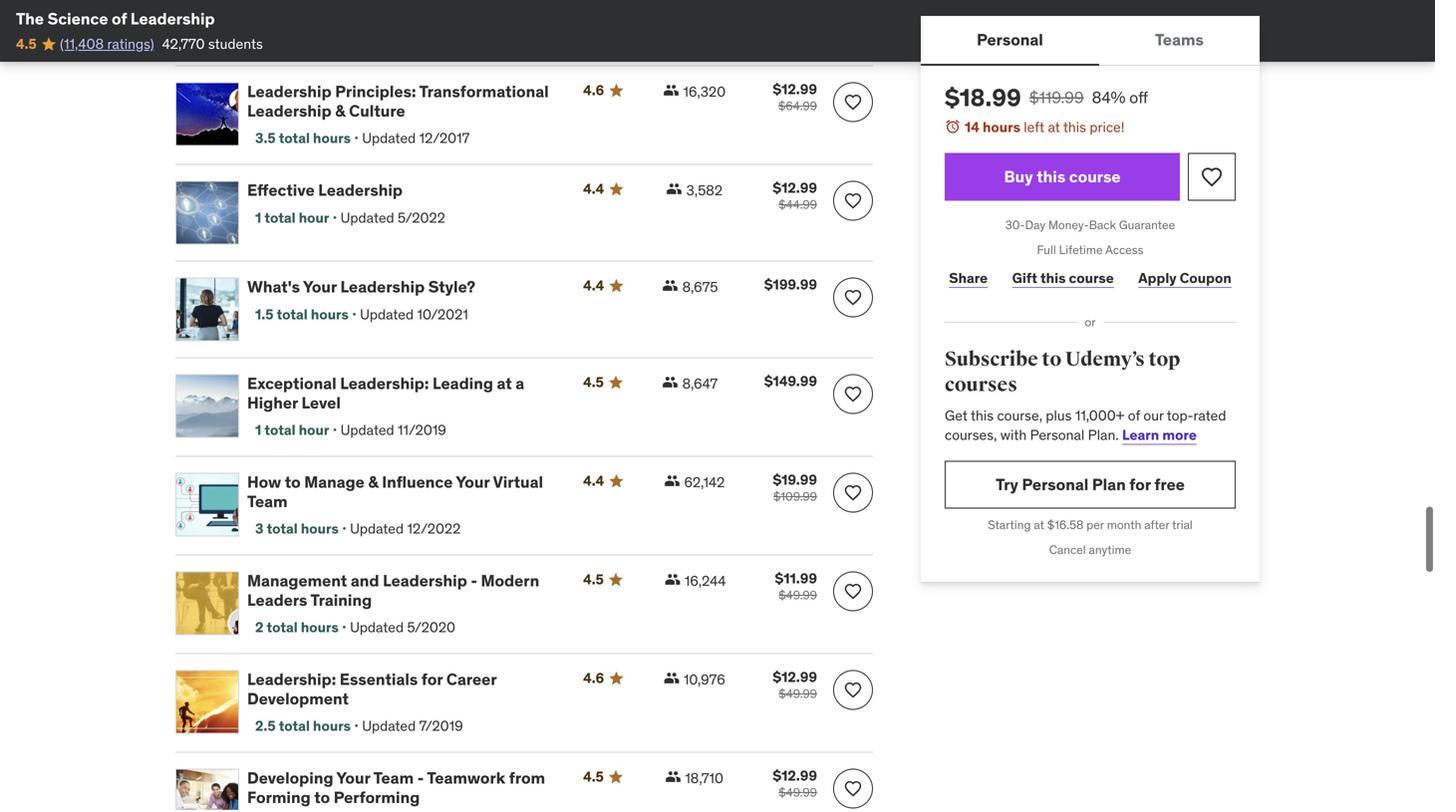 Task type: locate. For each thing, give the bounding box(es) containing it.
wishlist image for exceptional leadership: leading at a higher level
[[843, 384, 863, 404]]

2 hour from the top
[[299, 421, 329, 439]]

trial
[[1172, 517, 1193, 533]]

to right how
[[285, 472, 301, 492]]

from
[[509, 768, 545, 788]]

$12.99 right 18,710 at the bottom
[[773, 767, 817, 785]]

0 vertical spatial at
[[1048, 118, 1060, 136]]

0 horizontal spatial &
[[335, 100, 345, 121]]

2 vertical spatial 4.4
[[583, 472, 604, 490]]

updated down 'exceptional leadership: leading at a higher level'
[[341, 421, 394, 439]]

& inside leadership principles: transformational leadership & culture
[[335, 100, 345, 121]]

your up 1.5 total hours
[[303, 277, 337, 297]]

1 4.6 from the top
[[583, 81, 604, 99]]

4.6
[[583, 81, 604, 99], [583, 669, 604, 687]]

$49.99
[[779, 588, 817, 603], [779, 686, 817, 702], [779, 785, 817, 800]]

wishlist image
[[843, 92, 863, 112], [1200, 165, 1224, 189], [843, 288, 863, 308], [843, 384, 863, 404], [843, 680, 863, 700], [843, 779, 863, 799]]

xsmall image left 8,675
[[662, 278, 678, 294]]

apply
[[1139, 269, 1177, 287]]

1 course from the top
[[1069, 166, 1121, 187]]

0 horizontal spatial of
[[112, 8, 127, 29]]

free
[[1155, 474, 1185, 495]]

a
[[516, 373, 524, 394]]

hour down effective leadership
[[299, 209, 329, 227]]

plus
[[1046, 406, 1072, 424]]

this inside button
[[1037, 166, 1066, 187]]

wishlist image right $44.99
[[843, 191, 863, 211]]

for left "career"
[[421, 669, 443, 690]]

course for buy this course
[[1069, 166, 1121, 187]]

learn
[[1122, 426, 1159, 444]]

- inside developing your team - teamwork from forming to performing
[[417, 768, 424, 788]]

$12.99 right 10,976
[[773, 668, 817, 686]]

0 horizontal spatial team
[[247, 491, 288, 512]]

0 vertical spatial -
[[471, 571, 477, 591]]

42,770 students
[[162, 35, 263, 53]]

teams
[[1155, 29, 1204, 50]]

1 $49.99 from the top
[[779, 588, 817, 603]]

0 vertical spatial team
[[247, 491, 288, 512]]

1 down higher
[[255, 421, 261, 439]]

1 vertical spatial $49.99
[[779, 686, 817, 702]]

1 vertical spatial 4.6
[[583, 669, 604, 687]]

modern
[[481, 571, 539, 591]]

2 wishlist image from the top
[[843, 483, 863, 503]]

the science of leadership
[[16, 8, 215, 29]]

wishlist image for modern
[[843, 582, 863, 602]]

courses,
[[945, 426, 997, 444]]

team inside how to manage & influence your virtual team
[[247, 491, 288, 512]]

wishlist image for what's your leadership style?
[[843, 288, 863, 308]]

team inside developing your team - teamwork from forming to performing
[[373, 768, 414, 788]]

$12.99 $49.99
[[773, 668, 817, 702], [773, 767, 817, 800]]

management and leadership - modern leaders training link
[[247, 571, 559, 610]]

personal up $16.58
[[1022, 474, 1089, 495]]

10,976
[[684, 671, 725, 689]]

at
[[1048, 118, 1060, 136], [497, 373, 512, 394], [1034, 517, 1044, 533]]

at left $16.58
[[1034, 517, 1044, 533]]

your left virtual
[[456, 472, 490, 492]]

this up courses,
[[971, 406, 994, 424]]

total for how to manage & influence your virtual team
[[267, 520, 298, 538]]

money-
[[1049, 217, 1089, 233]]

2 4.6 from the top
[[583, 669, 604, 687]]

total down effective on the left of the page
[[265, 209, 296, 227]]

guarantee
[[1119, 217, 1175, 233]]

3,582
[[686, 182, 723, 199]]

0 vertical spatial personal
[[977, 29, 1043, 50]]

xsmall image for leadership: essentials for career development
[[664, 670, 680, 686]]

4.5 for 8,647
[[583, 373, 604, 391]]

12/2022
[[407, 520, 461, 538]]

1 vertical spatial for
[[421, 669, 443, 690]]

management
[[247, 571, 347, 591]]

2 vertical spatial to
[[314, 787, 330, 808]]

to right forming
[[314, 787, 330, 808]]

1 vertical spatial &
[[368, 472, 378, 492]]

plan
[[1092, 474, 1126, 495]]

your inside developing your team - teamwork from forming to performing
[[336, 768, 370, 788]]

1 total hour
[[255, 209, 329, 227], [255, 421, 329, 439]]

1 vertical spatial -
[[417, 768, 424, 788]]

leadership: inside leadership: essentials for career development
[[247, 669, 336, 690]]

0 vertical spatial your
[[303, 277, 337, 297]]

1 total hour down effective on the left of the page
[[255, 209, 329, 227]]

1 down effective on the left of the page
[[255, 209, 261, 227]]

1 for exceptional leadership: leading at a higher level
[[255, 421, 261, 439]]

buy this course button
[[945, 153, 1180, 201]]

1 $12.99 from the top
[[773, 80, 817, 98]]

hours
[[983, 118, 1021, 136], [313, 129, 351, 147], [311, 305, 349, 323], [301, 520, 339, 538], [301, 618, 339, 636], [313, 717, 351, 735]]

$49.99 right 18,710 at the bottom
[[779, 785, 817, 800]]

2 4.4 from the top
[[583, 277, 604, 295]]

leadership inside the management and leadership - modern leaders training
[[383, 571, 467, 591]]

8,647
[[682, 375, 718, 393]]

- left teamwork
[[417, 768, 424, 788]]

hour
[[299, 209, 329, 227], [299, 421, 329, 439]]

higher
[[247, 393, 298, 413]]

$12.99 right 16,320
[[773, 80, 817, 98]]

personal inside button
[[977, 29, 1043, 50]]

1 vertical spatial of
[[1128, 406, 1140, 424]]

$11.99 $49.99
[[775, 570, 817, 603]]

total right 2
[[267, 618, 298, 636]]

1 horizontal spatial -
[[471, 571, 477, 591]]

0 horizontal spatial leadership:
[[247, 669, 336, 690]]

hours right 14
[[983, 118, 1021, 136]]

30-day money-back guarantee full lifetime access
[[1005, 217, 1175, 258]]

& left culture
[[335, 100, 345, 121]]

3 $49.99 from the top
[[779, 785, 817, 800]]

1 wishlist image from the top
[[843, 191, 863, 211]]

1 vertical spatial 1
[[255, 421, 261, 439]]

2 horizontal spatial to
[[1042, 347, 1062, 372]]

$49.99 right 10,976
[[779, 686, 817, 702]]

xsmall image for leadership principles: transformational leadership & culture
[[663, 82, 679, 98]]

0 horizontal spatial to
[[285, 472, 301, 492]]

for left "free"
[[1130, 474, 1151, 495]]

0 vertical spatial $12.99 $49.99
[[773, 668, 817, 702]]

learn more link
[[1122, 426, 1197, 444]]

teamwork
[[427, 768, 505, 788]]

hour down level
[[299, 421, 329, 439]]

0 vertical spatial 4.4
[[583, 180, 604, 198]]

$49.99 inside $11.99 $49.99
[[779, 588, 817, 603]]

2 vertical spatial at
[[1034, 517, 1044, 533]]

11,000+
[[1075, 406, 1125, 424]]

buy
[[1004, 166, 1033, 187]]

updated for your
[[360, 305, 414, 323]]

leadership
[[130, 8, 215, 29], [247, 81, 332, 102], [247, 100, 332, 121], [318, 180, 403, 200], [340, 277, 425, 297], [383, 571, 467, 591]]

4.5 right from at the left
[[583, 768, 604, 786]]

1 horizontal spatial team
[[373, 768, 414, 788]]

hours for how to manage & influence your virtual team
[[301, 520, 339, 538]]

1 vertical spatial team
[[373, 768, 414, 788]]

updated down how to manage & influence your virtual team
[[350, 520, 404, 538]]

0 vertical spatial 1
[[255, 209, 261, 227]]

0 vertical spatial of
[[112, 8, 127, 29]]

gift this course link
[[1008, 258, 1118, 298]]

lifetime
[[1059, 242, 1103, 258]]

course inside buy this course button
[[1069, 166, 1121, 187]]

to left udemy's
[[1042, 347, 1062, 372]]

what's
[[247, 277, 300, 297]]

4.4 for what's your leadership style?
[[583, 277, 604, 295]]

plan.
[[1088, 426, 1119, 444]]

essentials
[[340, 669, 418, 690]]

$49.99 right the 16,244
[[779, 588, 817, 603]]

2 vertical spatial your
[[336, 768, 370, 788]]

this right gift
[[1041, 269, 1066, 287]]

16,244
[[685, 572, 726, 590]]

$12.99 down $64.99
[[773, 179, 817, 197]]

total for leadership principles: transformational leadership & culture
[[279, 129, 310, 147]]

1 1 total hour from the top
[[255, 209, 329, 227]]

- inside the management and leadership - modern leaders training
[[471, 571, 477, 591]]

to inside developing your team - teamwork from forming to performing
[[314, 787, 330, 808]]

10/2021
[[417, 305, 468, 323]]

this inside 'get this course, plus 11,000+ of our top-rated courses, with personal plan.'
[[971, 406, 994, 424]]

2 $49.99 from the top
[[779, 686, 817, 702]]

course inside gift this course link
[[1069, 269, 1114, 287]]

to inside subscribe to udemy's top courses
[[1042, 347, 1062, 372]]

leadership: up 2.5 total hours
[[247, 669, 336, 690]]

buy this course
[[1004, 166, 1121, 187]]

updated for principles:
[[362, 129, 416, 147]]

4.6 for leadership principles: transformational leadership & culture
[[583, 81, 604, 99]]

0 vertical spatial to
[[1042, 347, 1062, 372]]

0 horizontal spatial for
[[421, 669, 443, 690]]

culture
[[349, 100, 405, 121]]

1 hour from the top
[[299, 209, 329, 227]]

0 vertical spatial 4.6
[[583, 81, 604, 99]]

wishlist image for leadership principles: transformational leadership & culture
[[843, 92, 863, 112]]

apply coupon button
[[1134, 258, 1236, 298]]

udemy's
[[1065, 347, 1145, 372]]

1 horizontal spatial at
[[1034, 517, 1044, 533]]

to for how
[[285, 472, 301, 492]]

1 vertical spatial your
[[456, 472, 490, 492]]

updated 12/2022
[[350, 520, 461, 538]]

- left modern
[[471, 571, 477, 591]]

updated down the management and leadership - modern leaders training
[[350, 618, 404, 636]]

4.5 down the at the left
[[16, 35, 37, 53]]

hour for exceptional
[[299, 421, 329, 439]]

30-
[[1005, 217, 1025, 233]]

this right buy
[[1037, 166, 1066, 187]]

& right manage
[[368, 472, 378, 492]]

2 $12.99 $49.99 from the top
[[773, 767, 817, 800]]

16,320
[[683, 83, 726, 101]]

teams button
[[1099, 16, 1260, 64]]

0 vertical spatial wishlist image
[[843, 191, 863, 211]]

your right developing
[[336, 768, 370, 788]]

at inside 'exceptional leadership: leading at a higher level'
[[497, 373, 512, 394]]

xsmall image left 62,142
[[664, 473, 680, 489]]

4.5 right modern
[[583, 571, 604, 589]]

1 vertical spatial course
[[1069, 269, 1114, 287]]

wishlist image for leadership: essentials for career development
[[843, 680, 863, 700]]

xsmall image left 8,647
[[662, 374, 678, 390]]

hours up effective leadership
[[313, 129, 351, 147]]

xsmall image left 3,582
[[666, 181, 682, 197]]

our
[[1144, 406, 1164, 424]]

1.5 total hours
[[255, 305, 349, 323]]

3 $12.99 from the top
[[773, 668, 817, 686]]

wishlist image right $109.99
[[843, 483, 863, 503]]

2 course from the top
[[1069, 269, 1114, 287]]

1 total hour down higher
[[255, 421, 329, 439]]

hours down training
[[301, 618, 339, 636]]

1 vertical spatial at
[[497, 373, 512, 394]]

$12.99 $49.99 right 18,710 at the bottom
[[773, 767, 817, 800]]

what's your leadership style? link
[[247, 277, 559, 297]]

leadership principles: transformational leadership & culture link
[[247, 81, 559, 121]]

1 total hour for exceptional
[[255, 421, 329, 439]]

hours down 'development'
[[313, 717, 351, 735]]

of inside 'get this course, plus 11,000+ of our top-rated courses, with personal plan.'
[[1128, 406, 1140, 424]]

xsmall image for management and leadership - modern leaders training
[[665, 572, 681, 588]]

2 $12.99 from the top
[[773, 179, 817, 197]]

2
[[255, 618, 264, 636]]

0 vertical spatial hour
[[299, 209, 329, 227]]

2 horizontal spatial at
[[1048, 118, 1060, 136]]

0 vertical spatial course
[[1069, 166, 1121, 187]]

leaders
[[247, 590, 307, 610]]

course up back
[[1069, 166, 1121, 187]]

0 horizontal spatial -
[[417, 768, 424, 788]]

3 wishlist image from the top
[[843, 582, 863, 602]]

top
[[1149, 347, 1180, 372]]

total right "3.5"
[[279, 129, 310, 147]]

- for modern
[[471, 571, 477, 591]]

2 vertical spatial wishlist image
[[843, 582, 863, 602]]

1 horizontal spatial leadership:
[[340, 373, 429, 394]]

course down lifetime
[[1069, 269, 1114, 287]]

1 $12.99 $49.99 from the top
[[773, 668, 817, 702]]

of left our
[[1128, 406, 1140, 424]]

hours down what's your leadership style?
[[311, 305, 349, 323]]

$49.99 for management and leadership - modern leaders training
[[779, 588, 817, 603]]

$18.99
[[945, 83, 1021, 113]]

to
[[1042, 347, 1062, 372], [285, 472, 301, 492], [314, 787, 330, 808]]

1 4.4 from the top
[[583, 180, 604, 198]]

2 1 from the top
[[255, 421, 261, 439]]

influence
[[382, 472, 453, 492]]

total right the 1.5 on the top left of the page
[[277, 305, 308, 323]]

tab list containing personal
[[921, 16, 1260, 66]]

0 vertical spatial for
[[1130, 474, 1151, 495]]

xsmall image for how to manage & influence your virtual team
[[664, 473, 680, 489]]

at left the a
[[497, 373, 512, 394]]

students
[[208, 35, 263, 53]]

xsmall image
[[663, 82, 679, 98], [665, 572, 681, 588], [664, 670, 680, 686], [665, 769, 681, 785]]

share button
[[945, 258, 992, 298]]

wishlist image right $11.99 $49.99
[[843, 582, 863, 602]]

total down 'development'
[[279, 717, 310, 735]]

this left the price!
[[1063, 118, 1086, 136]]

2.5 total hours
[[255, 717, 351, 735]]

updated for leadership
[[341, 209, 394, 227]]

leadership:
[[340, 373, 429, 394], [247, 669, 336, 690]]

developing
[[247, 768, 333, 788]]

1 1 from the top
[[255, 209, 261, 227]]

leadership: up updated 11/2019
[[340, 373, 429, 394]]

1 horizontal spatial of
[[1128, 406, 1140, 424]]

leadership: essentials for career development
[[247, 669, 497, 709]]

1 for effective leadership
[[255, 209, 261, 227]]

total down higher
[[265, 421, 296, 439]]

3 4.4 from the top
[[583, 472, 604, 490]]

gift
[[1012, 269, 1037, 287]]

4.5 for 16,244
[[583, 571, 604, 589]]

to inside how to manage & influence your virtual team
[[285, 472, 301, 492]]

xsmall image for exceptional leadership: leading at a higher level
[[662, 374, 678, 390]]

updated down leadership: essentials for career development "link"
[[362, 717, 416, 735]]

4.4 for how to manage & influence your virtual team
[[583, 472, 604, 490]]

0 vertical spatial &
[[335, 100, 345, 121]]

total right the 3
[[267, 520, 298, 538]]

tab list
[[921, 16, 1260, 66]]

updated down effective leadership link
[[341, 209, 394, 227]]

xsmall image left the 16,244
[[665, 572, 681, 588]]

1.5
[[255, 305, 274, 323]]

wishlist image for influence
[[843, 483, 863, 503]]

how to manage & influence your virtual team
[[247, 472, 543, 512]]

bestseller
[[255, 30, 315, 46]]

0 horizontal spatial at
[[497, 373, 512, 394]]

$12.99 $49.99 right 10,976
[[773, 668, 817, 702]]

at right left
[[1048, 118, 1060, 136]]

updated for leadership:
[[341, 421, 394, 439]]

updated down what's your leadership style? link
[[360, 305, 414, 323]]

get
[[945, 406, 968, 424]]

share
[[949, 269, 988, 287]]

team down updated 7/2019
[[373, 768, 414, 788]]

at for a
[[497, 373, 512, 394]]

xsmall image
[[666, 181, 682, 197], [662, 278, 678, 294], [662, 374, 678, 390], [664, 473, 680, 489]]

hours down manage
[[301, 520, 339, 538]]

2 vertical spatial $49.99
[[779, 785, 817, 800]]

1 vertical spatial leadership:
[[247, 669, 336, 690]]

team up the 3
[[247, 491, 288, 512]]

1 vertical spatial personal
[[1030, 426, 1085, 444]]

4.5 right the a
[[583, 373, 604, 391]]

total for what's your leadership style?
[[277, 305, 308, 323]]

1 horizontal spatial &
[[368, 472, 378, 492]]

science
[[47, 8, 108, 29]]

of up ratings)
[[112, 8, 127, 29]]

personal up $18.99
[[977, 29, 1043, 50]]

1 vertical spatial 4.4
[[583, 277, 604, 295]]

0 vertical spatial leadership:
[[340, 373, 429, 394]]

1 vertical spatial 1 total hour
[[255, 421, 329, 439]]

2 1 total hour from the top
[[255, 421, 329, 439]]

personal down plus
[[1030, 426, 1085, 444]]

at for this
[[1048, 118, 1060, 136]]

1 vertical spatial hour
[[299, 421, 329, 439]]

84%
[[1092, 87, 1126, 108]]

per
[[1087, 517, 1104, 533]]

1 vertical spatial to
[[285, 472, 301, 492]]

0 vertical spatial $49.99
[[779, 588, 817, 603]]

wishlist image
[[843, 191, 863, 211], [843, 483, 863, 503], [843, 582, 863, 602]]

1 vertical spatial $12.99 $49.99
[[773, 767, 817, 800]]

1 vertical spatial wishlist image
[[843, 483, 863, 503]]

total
[[279, 129, 310, 147], [265, 209, 296, 227], [277, 305, 308, 323], [265, 421, 296, 439], [267, 520, 298, 538], [267, 618, 298, 636], [279, 717, 310, 735]]

1 horizontal spatial to
[[314, 787, 330, 808]]

xsmall image left 10,976
[[664, 670, 680, 686]]

starting at $16.58 per month after trial cancel anytime
[[988, 517, 1193, 557]]

xsmall image left 16,320
[[663, 82, 679, 98]]

xsmall image left 18,710 at the bottom
[[665, 769, 681, 785]]

0 vertical spatial 1 total hour
[[255, 209, 329, 227]]

updated
[[362, 129, 416, 147], [341, 209, 394, 227], [360, 305, 414, 323], [341, 421, 394, 439], [350, 520, 404, 538], [350, 618, 404, 636], [362, 717, 416, 735]]

this for get
[[971, 406, 994, 424]]

updated down culture
[[362, 129, 416, 147]]



Task type: describe. For each thing, give the bounding box(es) containing it.
$12.99 for leadership principles: transformational leadership & culture
[[773, 80, 817, 98]]

$12.99 $44.99
[[773, 179, 817, 212]]

4.4 for effective leadership
[[583, 180, 604, 198]]

updated 7/2019
[[362, 717, 463, 735]]

apply coupon
[[1139, 269, 1232, 287]]

gift this course
[[1012, 269, 1114, 287]]

$12.99 for leadership: essentials for career development
[[773, 668, 817, 686]]

updated 10/2021
[[360, 305, 468, 323]]

coupon
[[1180, 269, 1232, 287]]

total for effective leadership
[[265, 209, 296, 227]]

$18.99 $119.99 84% off
[[945, 83, 1148, 113]]

this for buy
[[1037, 166, 1066, 187]]

2.5
[[255, 717, 276, 735]]

after
[[1144, 517, 1170, 533]]

$44.99
[[779, 197, 817, 212]]

updated 5/2022
[[341, 209, 445, 227]]

try personal plan for free link
[[945, 461, 1236, 509]]

hours for management and leadership - modern leaders training
[[301, 618, 339, 636]]

management and leadership - modern leaders training
[[247, 571, 539, 610]]

updated 11/2019
[[341, 421, 446, 439]]

& inside how to manage & influence your virtual team
[[368, 472, 378, 492]]

effective leadership
[[247, 180, 403, 200]]

try
[[996, 474, 1019, 495]]

top-
[[1167, 406, 1194, 424]]

price!
[[1090, 118, 1125, 136]]

2 vertical spatial personal
[[1022, 474, 1089, 495]]

off
[[1130, 87, 1148, 108]]

left
[[1024, 118, 1045, 136]]

to for subscribe
[[1042, 347, 1062, 372]]

style?
[[428, 277, 476, 297]]

leadership principles: transformational leadership & culture
[[247, 81, 549, 121]]

3.5
[[255, 129, 276, 147]]

4 $12.99 from the top
[[773, 767, 817, 785]]

transformational
[[419, 81, 549, 102]]

personal inside 'get this course, plus 11,000+ of our top-rated courses, with personal plan.'
[[1030, 426, 1085, 444]]

$49.99 for leadership: essentials for career development
[[779, 686, 817, 702]]

total for exceptional leadership: leading at a higher level
[[265, 421, 296, 439]]

with
[[1000, 426, 1027, 444]]

$12.99 $49.99 for 10,976
[[773, 668, 817, 702]]

at inside starting at $16.58 per month after trial cancel anytime
[[1034, 517, 1044, 533]]

updated for and
[[350, 618, 404, 636]]

1 horizontal spatial for
[[1130, 474, 1151, 495]]

- for teamwork
[[417, 768, 424, 788]]

3 total hours
[[255, 520, 339, 538]]

this for gift
[[1041, 269, 1066, 287]]

virtual
[[493, 472, 543, 492]]

hours for what's your leadership style?
[[311, 305, 349, 323]]

2 total hours
[[255, 618, 339, 636]]

your for team
[[336, 768, 370, 788]]

total for management and leadership - modern leaders training
[[267, 618, 298, 636]]

12/2017
[[419, 129, 470, 147]]

personal button
[[921, 16, 1099, 64]]

$19.99
[[773, 471, 817, 489]]

manage
[[304, 472, 365, 492]]

$12.99 $49.99 for 18,710
[[773, 767, 817, 800]]

11/2019
[[398, 421, 446, 439]]

ratings)
[[107, 35, 154, 53]]

for inside leadership: essentials for career development
[[421, 669, 443, 690]]

access
[[1106, 242, 1144, 258]]

hours for leadership principles: transformational leadership & culture
[[313, 129, 351, 147]]

effective leadership link
[[247, 180, 559, 200]]

14
[[965, 118, 980, 136]]

leadership: inside 'exceptional leadership: leading at a higher level'
[[340, 373, 429, 394]]

subscribe to udemy's top courses
[[945, 347, 1180, 397]]

updated for to
[[350, 520, 404, 538]]

4.6 for leadership: essentials for career development
[[583, 669, 604, 687]]

(11,408
[[60, 35, 104, 53]]

$16.58
[[1047, 517, 1084, 533]]

62,142
[[684, 474, 725, 491]]

1 total hour for effective
[[255, 209, 329, 227]]

exceptional leadership: leading at a higher level
[[247, 373, 524, 413]]

xsmall image for what's your leadership style?
[[662, 278, 678, 294]]

18,710
[[685, 770, 724, 787]]

42,770
[[162, 35, 205, 53]]

try personal plan for free
[[996, 474, 1185, 495]]

5/2020
[[407, 618, 456, 636]]

developing your team - teamwork from forming to performing link
[[247, 768, 559, 808]]

anytime
[[1089, 542, 1132, 557]]

developing your team - teamwork from forming to performing
[[247, 768, 545, 808]]

leading
[[433, 373, 493, 394]]

xsmall image for effective leadership
[[666, 181, 682, 197]]

get this course, plus 11,000+ of our top-rated courses, with personal plan.
[[945, 406, 1226, 444]]

hours for leadership: essentials for career development
[[313, 717, 351, 735]]

and
[[351, 571, 379, 591]]

(11,408 ratings)
[[60, 35, 154, 53]]

alarm image
[[945, 119, 961, 135]]

your for leadership
[[303, 277, 337, 297]]

hour for effective
[[299, 209, 329, 227]]

course for gift this course
[[1069, 269, 1114, 287]]

principles:
[[335, 81, 416, 102]]

your inside how to manage & influence your virtual team
[[456, 472, 490, 492]]

$109.99
[[773, 489, 817, 504]]

forming
[[247, 787, 311, 808]]

exceptional leadership: leading at a higher level link
[[247, 373, 559, 413]]

4.5 for 18,710
[[583, 768, 604, 786]]

$12.99 for effective leadership
[[773, 179, 817, 197]]

total for leadership: essentials for career development
[[279, 717, 310, 735]]

development
[[247, 688, 349, 709]]

back
[[1089, 217, 1116, 233]]

7/2019
[[419, 717, 463, 735]]

how to manage & influence your virtual team link
[[247, 472, 559, 512]]

courses
[[945, 373, 1018, 397]]

14 hours left at this price!
[[965, 118, 1125, 136]]

updated for essentials
[[362, 717, 416, 735]]

rated
[[1194, 406, 1226, 424]]

performing
[[334, 787, 420, 808]]

how
[[247, 472, 281, 492]]

updated 12/2017
[[362, 129, 470, 147]]



Task type: vqa. For each thing, say whether or not it's contained in the screenshot.
Wishlist image corresponding to Leadership Principles: Transformational Leadership & Culture
yes



